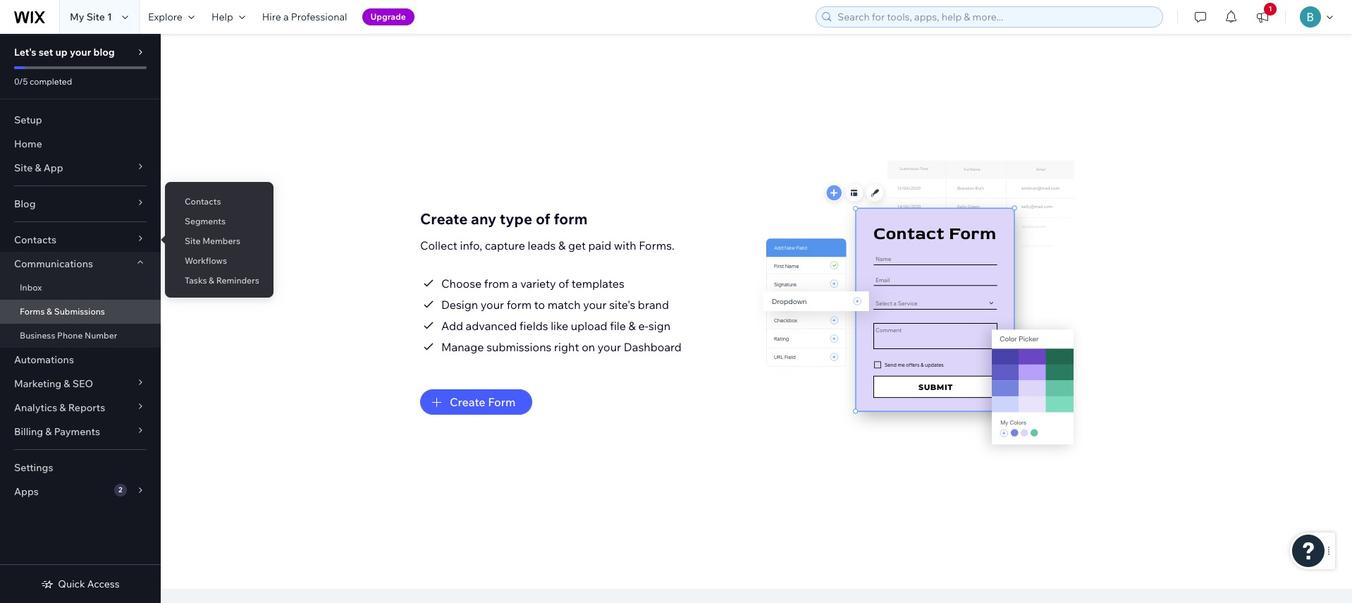 Task type: vqa. For each thing, say whether or not it's contained in the screenshot.
Reports
yes



Task type: locate. For each thing, give the bounding box(es) containing it.
file
[[610, 318, 626, 333]]

tasks & reminders
[[185, 275, 259, 286]]

analytics & reports
[[14, 401, 105, 414]]

1 horizontal spatial site
[[87, 11, 105, 23]]

0 vertical spatial create
[[420, 209, 468, 227]]

site & app button
[[0, 156, 161, 180]]

1 horizontal spatial contacts
[[185, 196, 221, 207]]

automations
[[14, 353, 74, 366]]

& left e-
[[629, 318, 636, 333]]

create for create any type of form
[[420, 209, 468, 227]]

marketing
[[14, 377, 62, 390]]

upgrade button
[[362, 8, 415, 25]]

e-
[[639, 318, 649, 333]]

submissions
[[487, 340, 552, 354]]

create form button
[[420, 389, 533, 414]]

0 vertical spatial contacts
[[185, 196, 221, 207]]

analytics
[[14, 401, 57, 414]]

& inside dropdown button
[[59, 401, 66, 414]]

a inside choose from a variety of templates design your form to match your site's brand add advanced fields like upload file & e-sign manage submissions right on your dashboard
[[512, 276, 518, 290]]

upgrade
[[371, 11, 406, 22]]

1 vertical spatial site
[[14, 162, 33, 174]]

form up get in the top left of the page
[[554, 209, 588, 227]]

a right 'from'
[[512, 276, 518, 290]]

1 horizontal spatial a
[[512, 276, 518, 290]]

contacts inside dropdown button
[[14, 233, 56, 246]]

1 horizontal spatial 1
[[1269, 4, 1273, 13]]

up
[[55, 46, 68, 59]]

& for payments
[[45, 425, 52, 438]]

& left app
[[35, 162, 41, 174]]

& inside popup button
[[35, 162, 41, 174]]

0 horizontal spatial of
[[536, 209, 551, 227]]

business
[[20, 330, 55, 341]]

1 vertical spatial form
[[507, 297, 532, 311]]

collect info, capture leads & get paid with forms.
[[420, 238, 675, 252]]

on
[[582, 340, 596, 354]]

with
[[614, 238, 637, 252]]

a
[[284, 11, 289, 23], [512, 276, 518, 290]]

form
[[554, 209, 588, 227], [507, 297, 532, 311]]

hire a professional link
[[254, 0, 356, 34]]

contacts up communications
[[14, 233, 56, 246]]

your right up
[[70, 46, 91, 59]]

variety
[[521, 276, 556, 290]]

create
[[420, 209, 468, 227], [450, 395, 486, 409]]

hire a professional
[[262, 11, 347, 23]]

tasks & reminders link
[[165, 269, 274, 293]]

form inside choose from a variety of templates design your form to match your site's brand add advanced fields like upload file & e-sign manage submissions right on your dashboard
[[507, 297, 532, 311]]

a right hire
[[284, 11, 289, 23]]

create inside button
[[450, 395, 486, 409]]

tasks
[[185, 275, 207, 286]]

2
[[118, 485, 122, 494]]

create up collect
[[420, 209, 468, 227]]

site down segments
[[185, 236, 201, 246]]

my site 1
[[70, 11, 112, 23]]

sidebar element
[[0, 34, 161, 603]]

dashboard
[[624, 340, 682, 354]]

& inside dropdown button
[[45, 425, 52, 438]]

& right 'tasks'
[[209, 275, 214, 286]]

form left to
[[507, 297, 532, 311]]

contacts
[[185, 196, 221, 207], [14, 233, 56, 246]]

0 vertical spatial form
[[554, 209, 588, 227]]

site right my
[[87, 11, 105, 23]]

0 horizontal spatial form
[[507, 297, 532, 311]]

communications
[[14, 257, 93, 270]]

1 vertical spatial contacts
[[14, 233, 56, 246]]

site members link
[[165, 229, 274, 253]]

contacts button
[[0, 228, 161, 252]]

completed
[[30, 76, 72, 87]]

create form
[[450, 395, 516, 409]]

2 horizontal spatial site
[[185, 236, 201, 246]]

members
[[203, 236, 241, 246]]

brand
[[638, 297, 669, 311]]

leads
[[528, 238, 556, 252]]

billing & payments button
[[0, 420, 161, 444]]

choose from a variety of templates design your form to match your site's brand add advanced fields like upload file & e-sign manage submissions right on your dashboard
[[442, 276, 682, 354]]

& left seo
[[64, 377, 70, 390]]

of up leads
[[536, 209, 551, 227]]

forms & submissions link
[[0, 300, 161, 324]]

any
[[471, 209, 497, 227]]

business phone number
[[20, 330, 117, 341]]

of inside choose from a variety of templates design your form to match your site's brand add advanced fields like upload file & e-sign manage submissions right on your dashboard
[[559, 276, 569, 290]]

0 horizontal spatial 1
[[107, 11, 112, 23]]

site members
[[185, 236, 241, 246]]

1 vertical spatial a
[[512, 276, 518, 290]]

& left the reports
[[59, 401, 66, 414]]

upload
[[571, 318, 608, 333]]

choose
[[442, 276, 482, 290]]

add
[[442, 318, 463, 333]]

& right billing
[[45, 425, 52, 438]]

set
[[39, 46, 53, 59]]

let's set up your blog
[[14, 46, 115, 59]]

info,
[[460, 238, 483, 252]]

of up match
[[559, 276, 569, 290]]

design
[[442, 297, 478, 311]]

& right forms
[[47, 306, 52, 317]]

& for seo
[[64, 377, 70, 390]]

contacts up segments
[[185, 196, 221, 207]]

1 vertical spatial of
[[559, 276, 569, 290]]

site down home
[[14, 162, 33, 174]]

0 vertical spatial site
[[87, 11, 105, 23]]

1 vertical spatial create
[[450, 395, 486, 409]]

0 vertical spatial of
[[536, 209, 551, 227]]

site & app
[[14, 162, 63, 174]]

your up advanced
[[481, 297, 504, 311]]

0 horizontal spatial site
[[14, 162, 33, 174]]

& inside popup button
[[64, 377, 70, 390]]

& left get in the top left of the page
[[559, 238, 566, 252]]

billing & payments
[[14, 425, 100, 438]]

fields
[[520, 318, 549, 333]]

create left form
[[450, 395, 486, 409]]

2 vertical spatial site
[[185, 236, 201, 246]]

of
[[536, 209, 551, 227], [559, 276, 569, 290]]

your
[[70, 46, 91, 59], [481, 297, 504, 311], [584, 297, 607, 311], [598, 340, 622, 354]]

0 horizontal spatial contacts
[[14, 233, 56, 246]]

blog
[[14, 198, 36, 210]]

app
[[44, 162, 63, 174]]

site inside popup button
[[14, 162, 33, 174]]

1 horizontal spatial of
[[559, 276, 569, 290]]

0 vertical spatial a
[[284, 11, 289, 23]]

quick
[[58, 578, 85, 590]]

sign
[[649, 318, 671, 333]]

my
[[70, 11, 84, 23]]



Task type: describe. For each thing, give the bounding box(es) containing it.
billing
[[14, 425, 43, 438]]

reports
[[68, 401, 105, 414]]

get
[[569, 238, 586, 252]]

reminders
[[216, 275, 259, 286]]

templates
[[572, 276, 625, 290]]

your inside sidebar element
[[70, 46, 91, 59]]

workflows link
[[165, 249, 274, 273]]

inbox link
[[0, 276, 161, 300]]

access
[[87, 578, 120, 590]]

setup
[[14, 114, 42, 126]]

& for app
[[35, 162, 41, 174]]

contacts link
[[165, 190, 274, 214]]

collect
[[420, 238, 458, 252]]

your right "on"
[[598, 340, 622, 354]]

setup link
[[0, 108, 161, 132]]

marketing & seo
[[14, 377, 93, 390]]

1 horizontal spatial form
[[554, 209, 588, 227]]

create any type of form
[[420, 209, 588, 227]]

hire
[[262, 11, 281, 23]]

capture
[[485, 238, 526, 252]]

1 inside button
[[1269, 4, 1273, 13]]

settings link
[[0, 456, 161, 480]]

communications button
[[0, 252, 161, 276]]

contacts for contacts link
[[185, 196, 221, 207]]

0 horizontal spatial a
[[284, 11, 289, 23]]

your down templates in the top left of the page
[[584, 297, 607, 311]]

from
[[485, 276, 510, 290]]

& for submissions
[[47, 306, 52, 317]]

payments
[[54, 425, 100, 438]]

type
[[500, 209, 533, 227]]

contacts for contacts dropdown button
[[14, 233, 56, 246]]

marketing & seo button
[[0, 372, 161, 396]]

forms & submissions
[[20, 306, 105, 317]]

forms.
[[639, 238, 675, 252]]

help
[[212, 11, 233, 23]]

manage
[[442, 340, 484, 354]]

professional
[[291, 11, 347, 23]]

settings
[[14, 461, 53, 474]]

phone
[[57, 330, 83, 341]]

0/5
[[14, 76, 28, 87]]

forms
[[20, 306, 45, 317]]

submissions
[[54, 306, 105, 317]]

home link
[[0, 132, 161, 156]]

help button
[[203, 0, 254, 34]]

site for site members
[[185, 236, 201, 246]]

seo
[[72, 377, 93, 390]]

number
[[85, 330, 117, 341]]

analytics & reports button
[[0, 396, 161, 420]]

0/5 completed
[[14, 76, 72, 87]]

home
[[14, 138, 42, 150]]

1 button
[[1248, 0, 1279, 34]]

business phone number link
[[0, 324, 161, 348]]

automations link
[[0, 348, 161, 372]]

site for site & app
[[14, 162, 33, 174]]

& for reports
[[59, 401, 66, 414]]

blog button
[[0, 192, 161, 216]]

match
[[548, 297, 581, 311]]

segments
[[185, 216, 226, 226]]

segments link
[[165, 210, 274, 233]]

& for reminders
[[209, 275, 214, 286]]

form
[[488, 395, 516, 409]]

explore
[[148, 11, 183, 23]]

let's
[[14, 46, 36, 59]]

Search for tools, apps, help & more... field
[[834, 7, 1159, 27]]

workflows
[[185, 255, 227, 266]]

create for create form
[[450, 395, 486, 409]]

& inside choose from a variety of templates design your form to match your site's brand add advanced fields like upload file & e-sign manage submissions right on your dashboard
[[629, 318, 636, 333]]

inbox
[[20, 282, 42, 293]]

site's
[[610, 297, 636, 311]]

to
[[535, 297, 545, 311]]

blog
[[93, 46, 115, 59]]

paid
[[589, 238, 612, 252]]

quick access
[[58, 578, 120, 590]]

apps
[[14, 485, 39, 498]]



